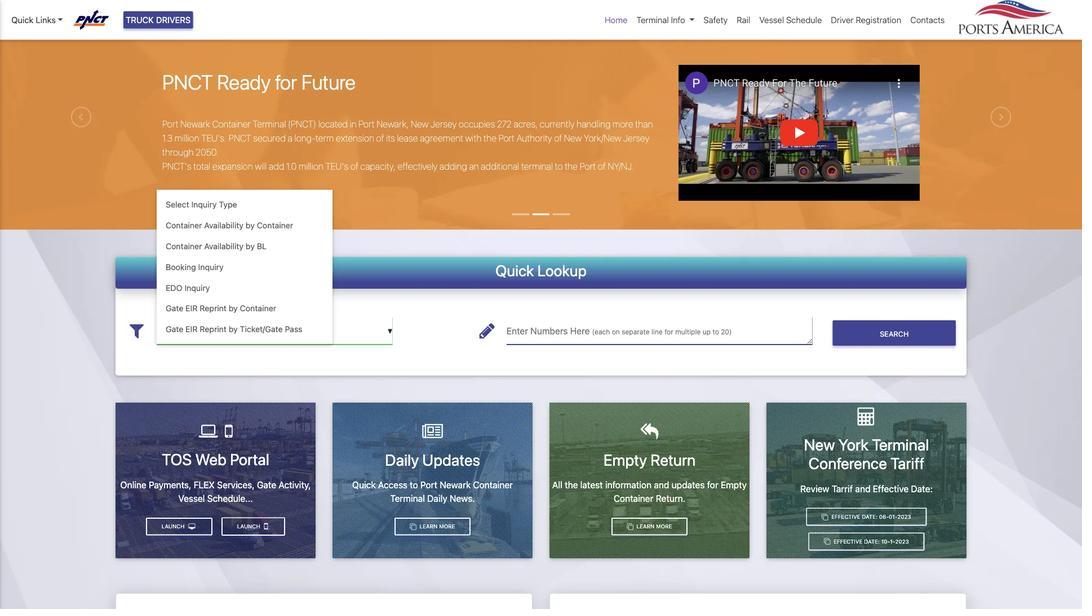Task type: describe. For each thing, give the bounding box(es) containing it.
of down currently
[[554, 133, 562, 143]]

agreement
[[420, 133, 464, 143]]

online
[[120, 480, 147, 490]]

terminal inside port newark container terminal (pnct) located in port newark, new jersey occupies 272 acres, currently handling more than 1.3 million teu's.                                 pnct secured a long-term extension of its lease agreement with the port authority of new york/new jersey through 2050. pnct's total expansion will add 1.0 million teu's of capacity,                                 effectively adding an additional terminal to the port of ny/nj.
[[253, 119, 286, 129]]

edo inquiry
[[166, 283, 210, 293]]

enter
[[507, 326, 529, 337]]

ticket/gate
[[240, 325, 283, 334]]

272
[[497, 119, 512, 129]]

tos
[[162, 450, 192, 469]]

currently
[[540, 119, 575, 129]]

portal
[[230, 450, 270, 469]]

port inside the quick access to port newark container terminal daily news.
[[421, 480, 438, 491]]

numbers
[[531, 326, 568, 337]]

▼
[[388, 328, 393, 335]]

driver registration
[[832, 15, 902, 25]]

0 vertical spatial new
[[411, 119, 429, 129]]

terminal info
[[637, 15, 686, 25]]

activity,
[[279, 480, 311, 490]]

here
[[571, 326, 590, 337]]

safety link
[[700, 9, 733, 31]]

driver
[[832, 15, 854, 25]]

reprint for container
[[200, 304, 227, 313]]

2023 for 1-
[[896, 539, 910, 545]]

more
[[613, 119, 634, 129]]

availability for bl
[[204, 242, 244, 251]]

add
[[269, 161, 284, 172]]

and inside 'all the latest information and updates for empty container return.'
[[654, 480, 670, 491]]

0 vertical spatial the
[[484, 133, 497, 143]]

contacts
[[911, 15, 946, 25]]

0 vertical spatial vessel
[[760, 15, 785, 25]]

contacts link
[[907, 9, 950, 31]]

news.
[[450, 493, 475, 504]]

(pnct)
[[288, 119, 316, 129]]

separate
[[622, 328, 650, 336]]

(each
[[593, 328, 610, 336]]

secured
[[253, 133, 286, 143]]

term
[[316, 133, 334, 143]]

port down "york/new"
[[580, 161, 596, 172]]

container up ticket/gate
[[240, 304, 276, 313]]

vessel schedule link
[[755, 9, 827, 31]]

handling
[[577, 119, 611, 129]]

mobile image
[[264, 522, 268, 531]]

quick links
[[11, 15, 56, 25]]

1-
[[891, 539, 896, 545]]

long-
[[295, 133, 316, 143]]

to inside enter numbers here (each on separate line for multiple up to 20)
[[713, 328, 720, 336]]

1 horizontal spatial and
[[856, 484, 871, 495]]

container availability by container
[[166, 221, 293, 230]]

flex
[[194, 480, 215, 490]]

rail link
[[733, 9, 755, 31]]

container up booking
[[166, 242, 202, 251]]

quick links link
[[11, 14, 63, 26]]

inquiry for edo
[[185, 283, 210, 293]]

terminal left info
[[637, 15, 669, 25]]

with
[[466, 133, 482, 143]]

clone image
[[825, 539, 831, 545]]

capacity,
[[361, 161, 396, 172]]

container inside 'all the latest information and updates for empty container return.'
[[614, 493, 654, 504]]

pass
[[285, 325, 303, 334]]

newark inside the quick access to port newark container terminal daily news.
[[440, 480, 471, 491]]

truck drivers
[[126, 15, 191, 25]]

inquiry for booking
[[198, 262, 224, 272]]

booking inquiry
[[166, 262, 224, 272]]

empty inside 'all the latest information and updates for empty container return.'
[[721, 480, 747, 491]]

adding
[[440, 161, 467, 172]]

1 vertical spatial million
[[299, 161, 324, 172]]

info
[[671, 15, 686, 25]]

quick lookup
[[496, 262, 587, 280]]

gate eir reprint by container
[[166, 304, 276, 313]]

availability for container
[[204, 221, 244, 230]]

pnct's
[[162, 161, 192, 172]]

truck
[[126, 15, 154, 25]]

container availability by bl
[[166, 242, 267, 251]]

rail
[[737, 15, 751, 25]]

search button
[[833, 321, 957, 346]]

port down the 272
[[499, 133, 515, 143]]

effective for effective date: 06-01-2023
[[832, 514, 861, 520]]

inquiry for select
[[191, 200, 217, 210]]

its
[[386, 133, 395, 143]]

terminal
[[522, 161, 553, 172]]

by up gate eir reprint by ticket/gate pass at the bottom left of the page
[[229, 304, 238, 313]]

will
[[255, 161, 267, 172]]

drivers
[[156, 15, 191, 25]]

1 vertical spatial new
[[564, 133, 582, 143]]

all
[[553, 480, 563, 491]]

ny/nj.
[[608, 161, 634, 172]]

learn for return
[[637, 523, 655, 530]]

quick for quick access to port newark container terminal daily news.
[[353, 480, 376, 491]]

learn more link for updates
[[395, 518, 471, 536]]

for inside 'all the latest information and updates for empty container return.'
[[708, 480, 719, 491]]

0 horizontal spatial empty
[[604, 451, 648, 469]]

review tarrif and effective date:
[[801, 484, 933, 495]]

clone image for empty return
[[627, 524, 634, 530]]

an
[[469, 161, 479, 172]]

new york terminal conference tariff
[[805, 435, 930, 473]]

extension
[[336, 133, 374, 143]]

safety
[[704, 15, 728, 25]]

truck drivers link
[[124, 11, 193, 28]]

gate eir reprint by ticket/gate pass
[[166, 325, 303, 334]]

newark inside port newark container terminal (pnct) located in port newark, new jersey occupies 272 acres, currently handling more than 1.3 million teu's.                                 pnct secured a long-term extension of its lease agreement with the port authority of new york/new jersey through 2050. pnct's total expansion will add 1.0 million teu's of capacity,                                 effectively adding an additional terminal to the port of ny/nj.
[[181, 119, 210, 129]]

information
[[606, 480, 652, 491]]

terminal info link
[[632, 9, 700, 31]]

10-
[[882, 539, 891, 545]]

return.
[[656, 493, 686, 504]]

up
[[703, 328, 711, 336]]

port right in
[[359, 119, 375, 129]]

terminal inside the quick access to port newark container terminal daily news.
[[391, 493, 425, 504]]

0 vertical spatial pnct
[[162, 70, 213, 94]]

more for return
[[657, 523, 673, 530]]

york
[[839, 435, 869, 454]]

teu's.
[[201, 133, 227, 143]]

1 vertical spatial the
[[565, 161, 578, 172]]

for inside enter numbers here (each on separate line for multiple up to 20)
[[665, 328, 674, 336]]

to inside the quick access to port newark container terminal daily news.
[[410, 480, 418, 491]]

access
[[378, 480, 408, 491]]

bl
[[257, 242, 267, 251]]



Task type: vqa. For each thing, say whether or not it's contained in the screenshot.
the Empty inside the the All the latest information and updates for Empty Container Return.
no



Task type: locate. For each thing, give the bounding box(es) containing it.
2 vertical spatial new
[[805, 435, 836, 454]]

date: left the 06-
[[863, 514, 878, 520]]

1 horizontal spatial launch link
[[222, 518, 285, 536]]

container
[[212, 119, 251, 129], [166, 221, 202, 230], [257, 221, 293, 230], [166, 242, 202, 251], [240, 304, 276, 313], [473, 480, 513, 491], [614, 493, 654, 504]]

2 vertical spatial date:
[[865, 539, 880, 545]]

2 availability from the top
[[204, 242, 244, 251]]

0 horizontal spatial vessel
[[178, 493, 205, 504]]

for right line
[[665, 328, 674, 336]]

quick for quick links
[[11, 15, 34, 25]]

daily left news.
[[428, 493, 448, 504]]

home link
[[601, 9, 632, 31]]

learn more link down 'all the latest information and updates for empty container return.'
[[612, 518, 688, 536]]

booking
[[166, 262, 196, 272]]

2023 right the 06-
[[898, 514, 912, 520]]

0 vertical spatial to
[[555, 161, 563, 172]]

0 horizontal spatial more
[[439, 523, 455, 530]]

more down news.
[[439, 523, 455, 530]]

date: left 10-
[[865, 539, 880, 545]]

date: for 01-
[[863, 514, 878, 520]]

and up return.
[[654, 480, 670, 491]]

date: down tariff
[[912, 484, 933, 495]]

2 learn more from the left
[[635, 523, 673, 530]]

port
[[162, 119, 178, 129], [359, 119, 375, 129], [499, 133, 515, 143], [580, 161, 596, 172], [421, 480, 438, 491]]

2 horizontal spatial clone image
[[823, 514, 829, 520]]

pnct ready for future image
[[0, 5, 1083, 293]]

search
[[881, 330, 909, 338]]

0 horizontal spatial launch
[[162, 523, 186, 530]]

2 horizontal spatial to
[[713, 328, 720, 336]]

0 vertical spatial empty
[[604, 451, 648, 469]]

for right ready
[[275, 70, 297, 94]]

learn more down the quick access to port newark container terminal daily news.
[[418, 523, 455, 530]]

gate inside online payments, flex services, gate activity, vessel schedule...
[[257, 480, 277, 490]]

learn down the quick access to port newark container terminal daily news.
[[420, 523, 438, 530]]

2 learn from the left
[[637, 523, 655, 530]]

newark,
[[377, 119, 409, 129]]

updates
[[672, 480, 705, 491]]

None text field
[[507, 317, 813, 345]]

clone image
[[823, 514, 829, 520], [410, 524, 417, 530], [627, 524, 634, 530]]

1 horizontal spatial quick
[[353, 480, 376, 491]]

1 learn more link from the left
[[395, 518, 471, 536]]

by down gate eir reprint by container
[[229, 325, 238, 334]]

2 more from the left
[[657, 523, 673, 530]]

0 horizontal spatial launch link
[[146, 518, 213, 536]]

2 vertical spatial effective
[[834, 539, 863, 545]]

vessel right rail link
[[760, 15, 785, 25]]

2023
[[898, 514, 912, 520], [896, 539, 910, 545]]

driver registration link
[[827, 9, 907, 31]]

quick left the 'access'
[[353, 480, 376, 491]]

newark
[[181, 119, 210, 129], [440, 480, 471, 491]]

0 horizontal spatial new
[[411, 119, 429, 129]]

1 horizontal spatial learn
[[637, 523, 655, 530]]

desktop image
[[189, 524, 195, 530]]

0 vertical spatial daily
[[385, 451, 419, 469]]

date: for 1-
[[865, 539, 880, 545]]

clone image for new york terminal conference tariff
[[823, 514, 829, 520]]

date:
[[912, 484, 933, 495], [863, 514, 878, 520], [865, 539, 880, 545]]

eir down edo inquiry
[[186, 304, 198, 313]]

of left "its"
[[376, 133, 384, 143]]

2 learn more link from the left
[[612, 518, 688, 536]]

vessel schedule
[[760, 15, 823, 25]]

alert
[[0, 0, 1083, 5]]

newark up news.
[[440, 480, 471, 491]]

2 vertical spatial inquiry
[[185, 283, 210, 293]]

1 horizontal spatial learn more
[[635, 523, 673, 530]]

terminal up tariff
[[873, 435, 930, 454]]

more down return.
[[657, 523, 673, 530]]

new
[[411, 119, 429, 129], [564, 133, 582, 143], [805, 435, 836, 454]]

by left bl
[[246, 242, 255, 251]]

reprint up gate eir reprint by ticket/gate pass at the bottom left of the page
[[200, 304, 227, 313]]

0 vertical spatial for
[[275, 70, 297, 94]]

daily
[[385, 451, 419, 469], [428, 493, 448, 504]]

select inquiry type
[[166, 200, 237, 210]]

0 horizontal spatial clone image
[[410, 524, 417, 530]]

inquiry down container availability by bl
[[198, 262, 224, 272]]

new inside new york terminal conference tariff
[[805, 435, 836, 454]]

learn more link for return
[[612, 518, 688, 536]]

for right updates
[[708, 480, 719, 491]]

0 vertical spatial availability
[[204, 221, 244, 230]]

payments,
[[149, 480, 191, 490]]

a
[[288, 133, 293, 143]]

2 reprint from the top
[[200, 325, 227, 334]]

1 horizontal spatial pnct
[[229, 133, 251, 143]]

empty right updates
[[721, 480, 747, 491]]

gate for gate eir reprint by ticket/gate pass
[[166, 325, 183, 334]]

1 horizontal spatial clone image
[[627, 524, 634, 530]]

port newark container terminal (pnct) located in port newark, new jersey occupies 272 acres, currently handling more than 1.3 million teu's.                                 pnct secured a long-term extension of its lease agreement with the port authority of new york/new jersey through 2050. pnct's total expansion will add 1.0 million teu's of capacity,                                 effectively adding an additional terminal to the port of ny/nj.
[[162, 119, 653, 172]]

launch left desktop icon
[[162, 523, 186, 530]]

clone image for daily updates
[[410, 524, 417, 530]]

pnct right teu's.
[[229, 133, 251, 143]]

2 vertical spatial to
[[410, 480, 418, 491]]

total
[[194, 161, 211, 172]]

1 learn from the left
[[420, 523, 438, 530]]

gate
[[166, 304, 183, 313], [166, 325, 183, 334], [257, 480, 277, 490]]

terminal inside new york terminal conference tariff
[[873, 435, 930, 454]]

more for updates
[[439, 523, 455, 530]]

lookup
[[538, 262, 587, 280]]

web
[[195, 450, 227, 469]]

2050.
[[196, 147, 219, 158]]

empty
[[604, 451, 648, 469], [721, 480, 747, 491]]

select
[[166, 200, 189, 210]]

container down select
[[166, 221, 202, 230]]

quick
[[11, 15, 34, 25], [496, 262, 534, 280], [353, 480, 376, 491]]

2023 right 10-
[[896, 539, 910, 545]]

None text field
[[157, 317, 393, 345]]

effective right clone icon
[[834, 539, 863, 545]]

2 horizontal spatial for
[[708, 480, 719, 491]]

services,
[[217, 480, 255, 490]]

vessel
[[760, 15, 785, 25], [178, 493, 205, 504]]

clone image down 'all the latest information and updates for empty container return.'
[[627, 524, 634, 530]]

empty up information
[[604, 451, 648, 469]]

by up container availability by bl
[[246, 221, 255, 230]]

quick left the lookup
[[496, 262, 534, 280]]

1 learn more from the left
[[418, 523, 455, 530]]

1.0
[[286, 161, 297, 172]]

1 horizontal spatial million
[[299, 161, 324, 172]]

1 vertical spatial vessel
[[178, 493, 205, 504]]

inquiry down the "booking inquiry"
[[185, 283, 210, 293]]

0 horizontal spatial newark
[[181, 119, 210, 129]]

enter numbers here (each on separate line for multiple up to 20)
[[507, 326, 732, 337]]

1 horizontal spatial launch
[[237, 523, 262, 530]]

clone image up clone icon
[[823, 514, 829, 520]]

1 vertical spatial quick
[[496, 262, 534, 280]]

1 horizontal spatial jersey
[[624, 133, 650, 143]]

1 eir from the top
[[186, 304, 198, 313]]

availability
[[204, 221, 244, 230], [204, 242, 244, 251]]

0 vertical spatial jersey
[[431, 119, 457, 129]]

0 horizontal spatial learn more link
[[395, 518, 471, 536]]

and right 'tarrif'
[[856, 484, 871, 495]]

than
[[636, 119, 653, 129]]

20)
[[721, 328, 732, 336]]

occupies
[[459, 119, 495, 129]]

multiple
[[676, 328, 701, 336]]

launch for desktop icon
[[162, 523, 186, 530]]

2 horizontal spatial quick
[[496, 262, 534, 280]]

effectively
[[398, 161, 438, 172]]

0 vertical spatial million
[[175, 133, 199, 143]]

0 horizontal spatial learn
[[420, 523, 438, 530]]

2 vertical spatial for
[[708, 480, 719, 491]]

effective down 'tarrif'
[[832, 514, 861, 520]]

tos web portal
[[162, 450, 270, 469]]

edo
[[166, 283, 183, 293]]

availability down container availability by container
[[204, 242, 244, 251]]

eir down gate eir reprint by container
[[186, 325, 198, 334]]

2 launch link from the left
[[146, 518, 213, 536]]

launch for mobile image
[[237, 523, 262, 530]]

and
[[654, 480, 670, 491], [856, 484, 871, 495]]

the right the "all"
[[565, 480, 578, 491]]

1 vertical spatial jersey
[[624, 133, 650, 143]]

additional
[[481, 161, 520, 172]]

1 horizontal spatial for
[[665, 328, 674, 336]]

1.3
[[162, 133, 173, 143]]

container inside the quick access to port newark container terminal daily news.
[[473, 480, 513, 491]]

1 vertical spatial gate
[[166, 325, 183, 334]]

daily updates
[[385, 451, 480, 469]]

expansion
[[213, 161, 253, 172]]

of right teu's
[[351, 161, 359, 172]]

date: inside 'effective date: 10-1-2023' link
[[865, 539, 880, 545]]

1 availability from the top
[[204, 221, 244, 230]]

0 horizontal spatial to
[[410, 480, 418, 491]]

quick access to port newark container terminal daily news.
[[353, 480, 513, 504]]

registration
[[856, 15, 902, 25]]

1 vertical spatial 2023
[[896, 539, 910, 545]]

for
[[275, 70, 297, 94], [665, 328, 674, 336], [708, 480, 719, 491]]

of left ny/nj.
[[598, 161, 606, 172]]

1 vertical spatial availability
[[204, 242, 244, 251]]

0 vertical spatial quick
[[11, 15, 34, 25]]

port down the daily updates
[[421, 480, 438, 491]]

1 vertical spatial empty
[[721, 480, 747, 491]]

the inside 'all the latest information and updates for empty container return.'
[[565, 480, 578, 491]]

vessel inside online payments, flex services, gate activity, vessel schedule...
[[178, 493, 205, 504]]

jersey up "agreement" at top left
[[431, 119, 457, 129]]

tariff
[[891, 454, 925, 473]]

teu's
[[326, 161, 349, 172]]

container up teu's.
[[212, 119, 251, 129]]

to right 'terminal' on the top
[[555, 161, 563, 172]]

0 vertical spatial date:
[[912, 484, 933, 495]]

learn for updates
[[420, 523, 438, 530]]

review
[[801, 484, 830, 495]]

0 vertical spatial effective
[[874, 484, 909, 495]]

eir for gate eir reprint by ticket/gate pass
[[186, 325, 198, 334]]

1 horizontal spatial daily
[[428, 493, 448, 504]]

million
[[175, 133, 199, 143], [299, 161, 324, 172]]

1 horizontal spatial vessel
[[760, 15, 785, 25]]

01-
[[889, 514, 898, 520]]

effective date: 06-01-2023
[[831, 514, 912, 520]]

updates
[[423, 451, 480, 469]]

reprint down gate eir reprint by container
[[200, 325, 227, 334]]

tarrif
[[832, 484, 854, 495]]

1 vertical spatial daily
[[428, 493, 448, 504]]

located
[[318, 119, 348, 129]]

2 vertical spatial the
[[565, 480, 578, 491]]

new left 'york'
[[805, 435, 836, 454]]

through
[[162, 147, 194, 158]]

1 vertical spatial newark
[[440, 480, 471, 491]]

0 horizontal spatial quick
[[11, 15, 34, 25]]

learn more
[[418, 523, 455, 530], [635, 523, 673, 530]]

06-
[[880, 514, 889, 520]]

1 horizontal spatial learn more link
[[612, 518, 688, 536]]

the right 'terminal' on the top
[[565, 161, 578, 172]]

container up news.
[[473, 480, 513, 491]]

0 horizontal spatial and
[[654, 480, 670, 491]]

learn more down return.
[[635, 523, 673, 530]]

1 horizontal spatial newark
[[440, 480, 471, 491]]

0 vertical spatial reprint
[[200, 304, 227, 313]]

type
[[219, 200, 237, 210]]

terminal down the 'access'
[[391, 493, 425, 504]]

terminal up secured
[[253, 119, 286, 129]]

0 horizontal spatial million
[[175, 133, 199, 143]]

inquiry left type
[[191, 200, 217, 210]]

all the latest information and updates for empty container return.
[[553, 480, 747, 504]]

jersey down than
[[624, 133, 650, 143]]

to inside port newark container terminal (pnct) located in port newark, new jersey occupies 272 acres, currently handling more than 1.3 million teu's.                                 pnct secured a long-term extension of its lease agreement with the port authority of new york/new jersey through 2050. pnct's total expansion will add 1.0 million teu's of capacity,                                 effectively adding an additional terminal to the port of ny/nj.
[[555, 161, 563, 172]]

launch link down payments, on the left bottom of page
[[146, 518, 213, 536]]

terminal
[[637, 15, 669, 25], [253, 119, 286, 129], [873, 435, 930, 454], [391, 493, 425, 504]]

availability down type
[[204, 221, 244, 230]]

the
[[484, 133, 497, 143], [565, 161, 578, 172], [565, 480, 578, 491]]

authority
[[517, 133, 552, 143]]

learn more link down the quick access to port newark container terminal daily news.
[[395, 518, 471, 536]]

launch left mobile image
[[237, 523, 262, 530]]

0 vertical spatial 2023
[[898, 514, 912, 520]]

pnct inside port newark container terminal (pnct) located in port newark, new jersey occupies 272 acres, currently handling more than 1.3 million teu's.                                 pnct secured a long-term extension of its lease agreement with the port authority of new york/new jersey through 2050. pnct's total expansion will add 1.0 million teu's of capacity,                                 effectively adding an additional terminal to the port of ny/nj.
[[229, 133, 251, 143]]

1 vertical spatial pnct
[[229, 133, 251, 143]]

learn more for updates
[[418, 523, 455, 530]]

0 vertical spatial inquiry
[[191, 200, 217, 210]]

the right with
[[484, 133, 497, 143]]

daily up the 'access'
[[385, 451, 419, 469]]

0 vertical spatial gate
[[166, 304, 183, 313]]

1 horizontal spatial new
[[564, 133, 582, 143]]

0 horizontal spatial pnct
[[162, 70, 213, 94]]

to right the 'access'
[[410, 480, 418, 491]]

0 horizontal spatial learn more
[[418, 523, 455, 530]]

0 horizontal spatial for
[[275, 70, 297, 94]]

1 vertical spatial date:
[[863, 514, 878, 520]]

1 vertical spatial effective
[[832, 514, 861, 520]]

on
[[612, 328, 620, 336]]

pnct left ready
[[162, 70, 213, 94]]

of
[[376, 133, 384, 143], [554, 133, 562, 143], [351, 161, 359, 172], [598, 161, 606, 172]]

2 vertical spatial gate
[[257, 480, 277, 490]]

container down information
[[614, 493, 654, 504]]

conference
[[809, 454, 888, 473]]

effective date: 06-01-2023 link
[[807, 508, 927, 526]]

0 horizontal spatial jersey
[[431, 119, 457, 129]]

in
[[350, 119, 357, 129]]

quick left links
[[11, 15, 34, 25]]

newark up teu's.
[[181, 119, 210, 129]]

1 reprint from the top
[[200, 304, 227, 313]]

by
[[246, 221, 255, 230], [246, 242, 255, 251], [229, 304, 238, 313], [229, 325, 238, 334]]

latest
[[581, 480, 603, 491]]

empty return
[[604, 451, 696, 469]]

1 horizontal spatial empty
[[721, 480, 747, 491]]

links
[[36, 15, 56, 25]]

eir for gate eir reprint by container
[[186, 304, 198, 313]]

learn more for return
[[635, 523, 673, 530]]

port up 1.3
[[162, 119, 178, 129]]

gate for gate eir reprint by container
[[166, 304, 183, 313]]

0 horizontal spatial daily
[[385, 451, 419, 469]]

date: inside effective date: 06-01-2023 link
[[863, 514, 878, 520]]

1 vertical spatial reprint
[[200, 325, 227, 334]]

clone image down the quick access to port newark container terminal daily news.
[[410, 524, 417, 530]]

new up lease
[[411, 119, 429, 129]]

0 vertical spatial eir
[[186, 304, 198, 313]]

container up bl
[[257, 221, 293, 230]]

1 launch link from the left
[[222, 518, 285, 536]]

quick for quick lookup
[[496, 262, 534, 280]]

to right up at the bottom of the page
[[713, 328, 720, 336]]

million right the 1.0
[[299, 161, 324, 172]]

1 vertical spatial to
[[713, 328, 720, 336]]

1 vertical spatial eir
[[186, 325, 198, 334]]

0 vertical spatial newark
[[181, 119, 210, 129]]

reprint for ticket/gate
[[200, 325, 227, 334]]

2 horizontal spatial new
[[805, 435, 836, 454]]

effective for effective date: 10-1-2023
[[834, 539, 863, 545]]

learn down 'all the latest information and updates for empty container return.'
[[637, 523, 655, 530]]

clone image inside effective date: 06-01-2023 link
[[823, 514, 829, 520]]

1 vertical spatial inquiry
[[198, 262, 224, 272]]

return
[[651, 451, 696, 469]]

1 horizontal spatial more
[[657, 523, 673, 530]]

more
[[439, 523, 455, 530], [657, 523, 673, 530]]

new down currently
[[564, 133, 582, 143]]

quick inside the quick access to port newark container terminal daily news.
[[353, 480, 376, 491]]

2 vertical spatial quick
[[353, 480, 376, 491]]

1 vertical spatial for
[[665, 328, 674, 336]]

2 eir from the top
[[186, 325, 198, 334]]

million up through
[[175, 133, 199, 143]]

pnct ready for future
[[162, 70, 356, 94]]

daily inside the quick access to port newark container terminal daily news.
[[428, 493, 448, 504]]

launch link down the schedule...
[[222, 518, 285, 536]]

effective up 01-
[[874, 484, 909, 495]]

vessel down flex
[[178, 493, 205, 504]]

2023 for 01-
[[898, 514, 912, 520]]

container inside port newark container terminal (pnct) located in port newark, new jersey occupies 272 acres, currently handling more than 1.3 million teu's.                                 pnct secured a long-term extension of its lease agreement with the port authority of new york/new jersey through 2050. pnct's total expansion will add 1.0 million teu's of capacity,                                 effectively adding an additional terminal to the port of ny/nj.
[[212, 119, 251, 129]]

1 more from the left
[[439, 523, 455, 530]]

1 horizontal spatial to
[[555, 161, 563, 172]]



